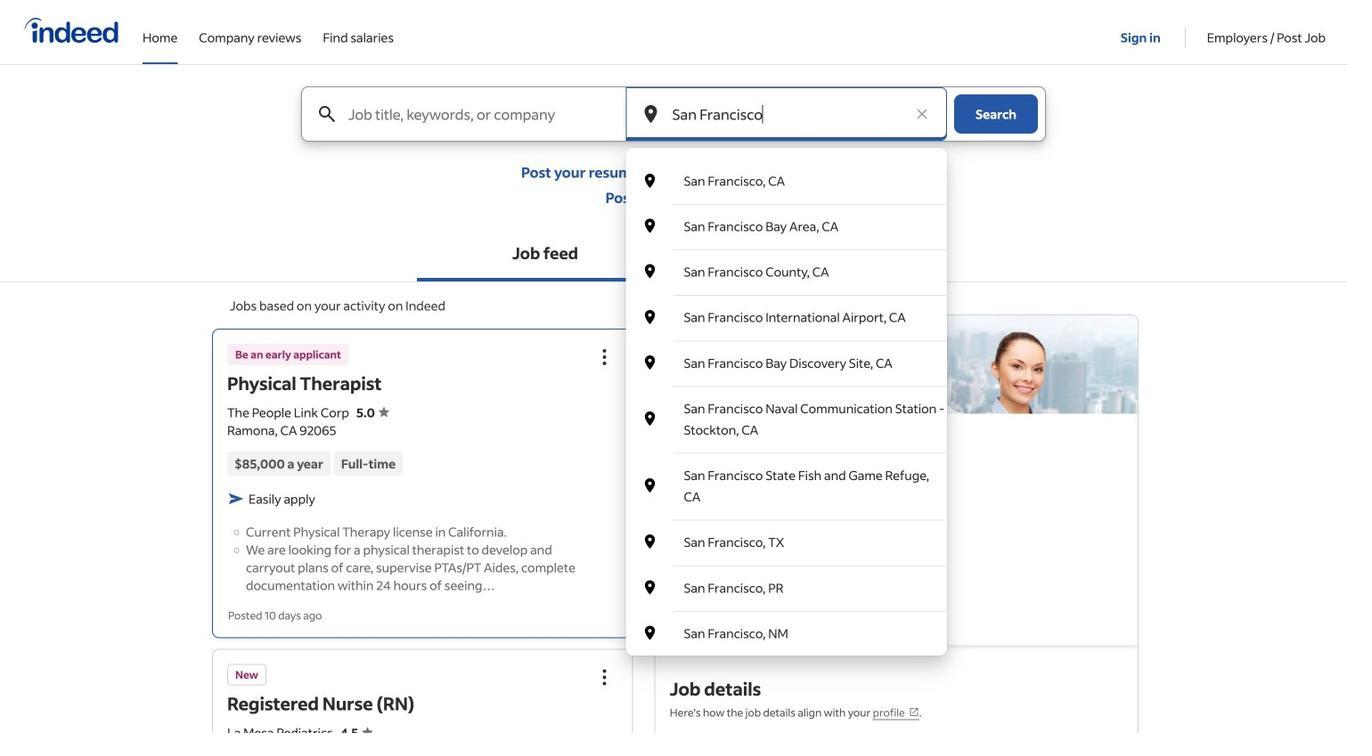 Task type: locate. For each thing, give the bounding box(es) containing it.
None search field
[[287, 86, 1060, 656]]

5.0 out of five stars rating image
[[356, 405, 389, 421]]

job actions for physical therapist is collapsed image
[[594, 347, 616, 368]]

clear location input image
[[913, 105, 931, 123]]

tab list
[[0, 228, 1347, 283]]

not interested image
[[851, 593, 873, 615]]

main content
[[0, 86, 1347, 733]]

save this job image
[[798, 593, 819, 615]]

the people link corp logo image
[[656, 315, 1138, 414], [670, 398, 723, 451]]

search suggestions list box
[[626, 159, 947, 656]]

job actions for registered nurse (rn) is collapsed image
[[594, 667, 616, 688]]



Task type: describe. For each thing, give the bounding box(es) containing it.
job preferences (opens in a new window) image
[[909, 707, 919, 718]]

4.5 out of five stars rating image
[[340, 725, 373, 733]]

search: Job title, keywords, or company text field
[[345, 87, 623, 141]]

Edit location text field
[[669, 87, 905, 141]]



Task type: vqa. For each thing, say whether or not it's contained in the screenshot.
GROUP
no



